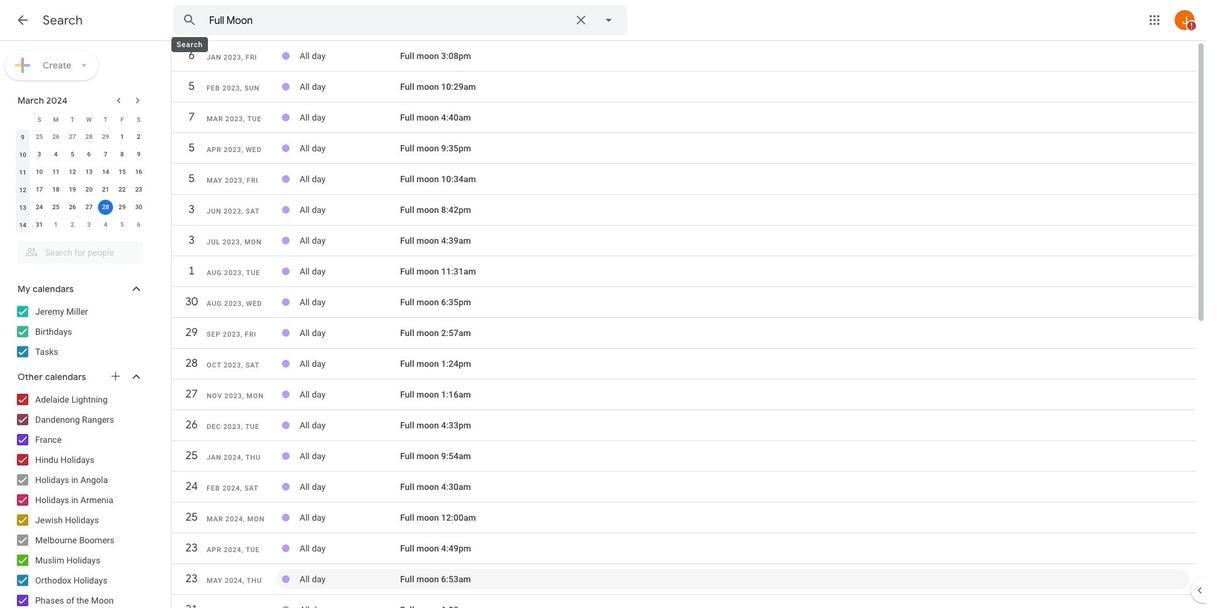 Task type: vqa. For each thing, say whether or not it's contained in the screenshot.
the My calendars list
yes



Task type: describe. For each thing, give the bounding box(es) containing it.
21 element
[[98, 182, 113, 197]]

24 element
[[32, 200, 47, 215]]

18 element
[[48, 182, 63, 197]]

go back image
[[15, 13, 30, 28]]

31 element
[[32, 217, 47, 233]]

3 element
[[32, 147, 47, 162]]

Search text field
[[209, 14, 566, 27]]

17 element
[[32, 182, 47, 197]]

april 6 element
[[131, 217, 146, 233]]

27 element
[[82, 200, 97, 215]]

19 element
[[65, 182, 80, 197]]

february 28 element
[[82, 129, 97, 145]]

row group inside march 2024 grid
[[14, 128, 147, 234]]

Search for people text field
[[25, 241, 136, 264]]

6 element
[[82, 147, 97, 162]]

5 element
[[65, 147, 80, 162]]

4 element
[[48, 147, 63, 162]]

1 element
[[115, 129, 130, 145]]

april 4 element
[[98, 217, 113, 233]]

search image
[[177, 8, 202, 33]]

clear search image
[[569, 8, 594, 33]]

cell inside row group
[[97, 199, 114, 216]]

23 element
[[131, 182, 146, 197]]

february 29 element
[[98, 129, 113, 145]]

12 element
[[65, 165, 80, 180]]

february 26 element
[[48, 129, 63, 145]]

my calendars list
[[3, 302, 156, 362]]



Task type: locate. For each thing, give the bounding box(es) containing it.
7 element
[[98, 147, 113, 162]]

15 element
[[115, 165, 130, 180]]

26 element
[[65, 200, 80, 215]]

16 element
[[131, 165, 146, 180]]

april 1 element
[[48, 217, 63, 233]]

february 25 element
[[32, 129, 47, 145]]

column header inside march 2024 grid
[[14, 111, 31, 128]]

grid
[[172, 41, 1197, 608]]

april 3 element
[[82, 217, 97, 233]]

column header
[[14, 111, 31, 128]]

28, today element
[[98, 200, 113, 215]]

11 element
[[48, 165, 63, 180]]

22 element
[[115, 182, 130, 197]]

None search field
[[0, 236, 156, 264]]

april 2 element
[[65, 217, 80, 233]]

april 5 element
[[115, 217, 130, 233]]

cell
[[300, 46, 400, 66], [300, 77, 400, 97], [300, 107, 400, 128], [300, 138, 400, 158], [300, 169, 400, 189], [97, 199, 114, 216], [300, 200, 400, 220], [300, 231, 400, 251], [300, 261, 400, 282], [300, 292, 400, 312], [300, 323, 400, 343], [300, 354, 400, 374], [300, 385, 400, 405], [300, 415, 400, 436], [300, 446, 400, 466], [300, 477, 400, 497], [300, 508, 400, 528], [300, 539, 400, 559], [300, 569, 400, 590], [300, 600, 400, 608]]

25 element
[[48, 200, 63, 215]]

row
[[172, 45, 1197, 67], [172, 75, 1197, 98], [172, 106, 1197, 129], [14, 111, 147, 128], [14, 128, 147, 146], [172, 137, 1197, 160], [14, 146, 147, 163], [14, 163, 147, 181], [172, 168, 1197, 190], [14, 181, 147, 199], [14, 199, 147, 216], [172, 199, 1197, 221], [14, 216, 147, 234], [172, 229, 1197, 252], [172, 260, 1197, 283], [172, 291, 1197, 314], [172, 322, 1197, 344], [172, 353, 1197, 375], [172, 383, 1197, 406], [172, 414, 1197, 437], [172, 445, 1197, 468], [172, 476, 1197, 498], [172, 507, 1197, 529], [172, 537, 1197, 560], [172, 568, 1197, 591], [172, 600, 1197, 608]]

14 element
[[98, 165, 113, 180]]

march 2024 grid
[[12, 111, 147, 234]]

2 element
[[131, 129, 146, 145]]

20 element
[[82, 182, 97, 197]]

other calendars list
[[3, 390, 156, 608]]

row group
[[14, 128, 147, 234]]

13 element
[[82, 165, 97, 180]]

search options image
[[596, 8, 622, 33]]

29 element
[[115, 200, 130, 215]]

None search field
[[173, 5, 627, 35]]

add other calendars image
[[109, 370, 122, 383]]

8 element
[[115, 147, 130, 162]]

february 27 element
[[65, 129, 80, 145]]

30 element
[[131, 200, 146, 215]]

heading
[[43, 13, 83, 28]]

10 element
[[32, 165, 47, 180]]

9 element
[[131, 147, 146, 162]]



